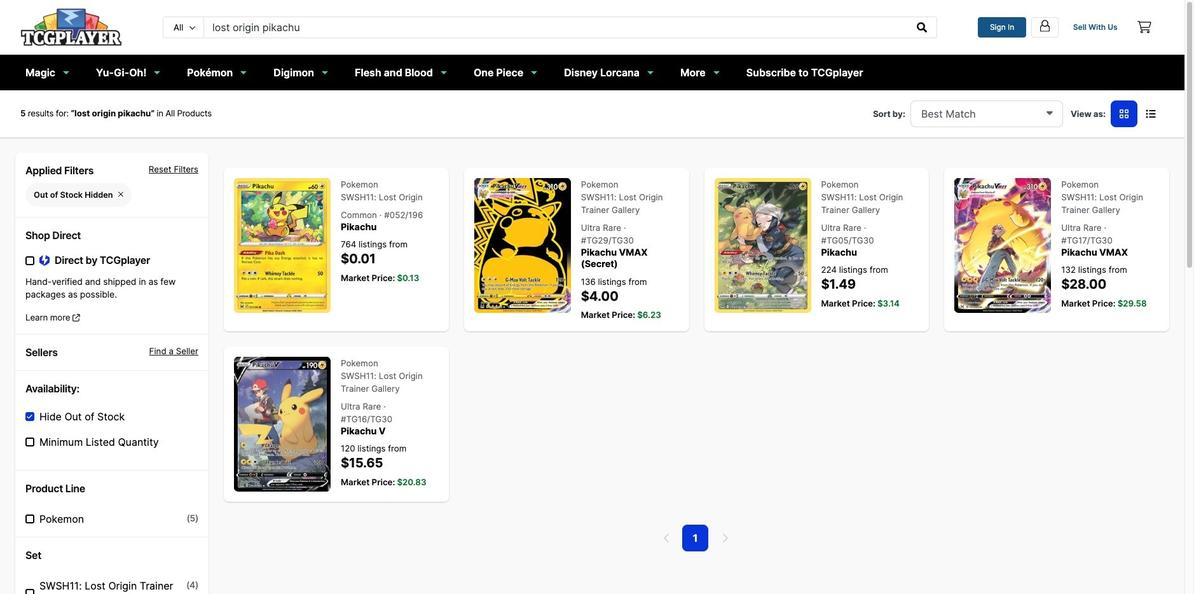 Task type: vqa. For each thing, say whether or not it's contained in the screenshot.
application
no



Task type: locate. For each thing, give the bounding box(es) containing it.
0 horizontal spatial pikachu image
[[234, 178, 331, 313]]

chevron right image
[[722, 533, 729, 543]]

1 horizontal spatial pikachu image
[[715, 178, 812, 313]]

None checkbox
[[25, 256, 34, 265], [25, 412, 34, 421], [25, 256, 34, 265], [25, 412, 34, 421]]

None text field
[[204, 17, 909, 37]]

pikachu vmax image
[[955, 178, 1052, 313]]

pikachu image
[[234, 178, 331, 313], [715, 178, 812, 313]]

tcgplayer.com image
[[20, 8, 122, 46]]

a list of results image
[[1146, 109, 1157, 119]]

user icon image
[[1039, 19, 1052, 32]]

None field
[[911, 100, 1064, 127]]

None checkbox
[[25, 438, 34, 447], [25, 515, 34, 524], [25, 589, 34, 594], [25, 438, 34, 447], [25, 515, 34, 524], [25, 589, 34, 594]]



Task type: describe. For each thing, give the bounding box(es) containing it.
direct by tcgplayer image
[[39, 255, 50, 267]]

a grid of results image
[[1120, 109, 1129, 119]]

1 pikachu image from the left
[[234, 178, 331, 313]]

pikachu v image
[[234, 357, 331, 492]]

submit your search image
[[918, 22, 928, 32]]

caret down image
[[1047, 107, 1054, 117]]

chevron left image
[[664, 533, 670, 543]]

pikachu vmax (secret) image
[[474, 178, 571, 313]]

check image
[[27, 414, 32, 420]]

xmark image
[[118, 190, 123, 199]]

2 pikachu image from the left
[[715, 178, 812, 313]]

view your shopping cart image
[[1138, 21, 1152, 33]]

arrow up right from square image
[[73, 313, 80, 322]]



